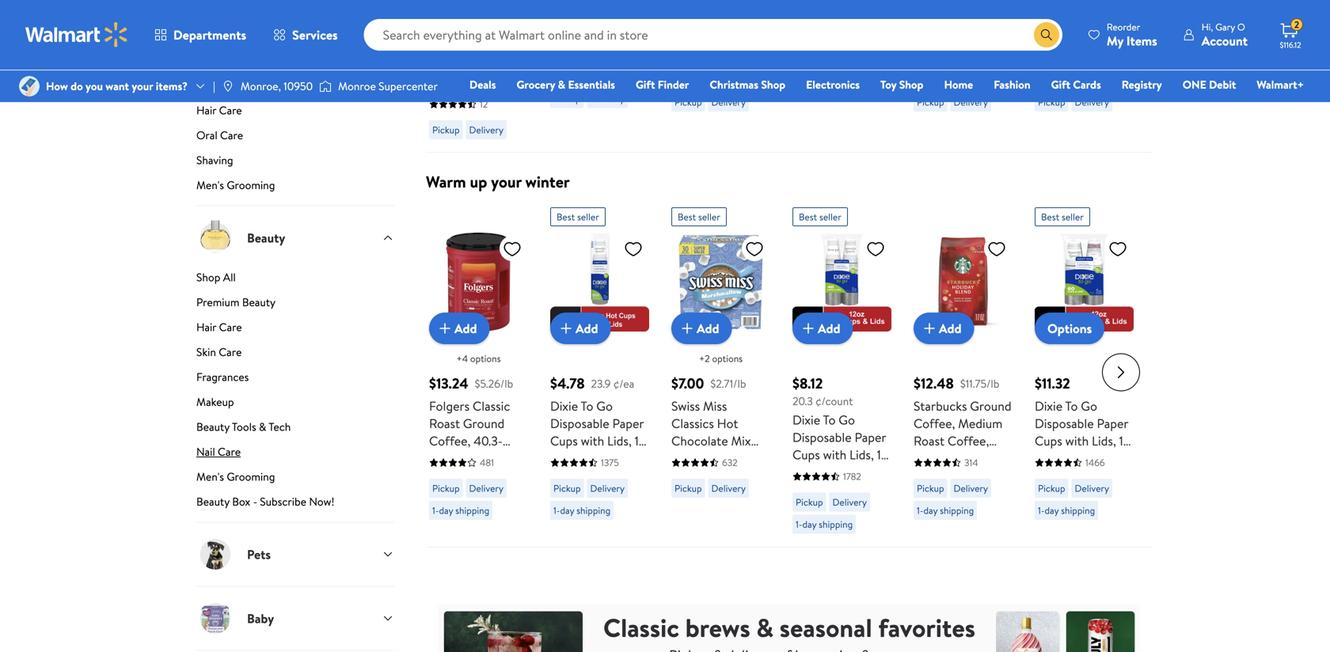 Task type: describe. For each thing, give the bounding box(es) containing it.
product group containing freshness guaranteed apple butter recipe topped with real apples fresh seasoned pork loin filet, 1.0-2.5 lb, 20g of protein per serving, 4oz per serving
[[429, 0, 528, 231]]

product group containing $7.00
[[672, 201, 771, 541]]

$4.78
[[550, 374, 585, 394]]

monroe supercenter
[[338, 78, 438, 94]]

oz inside marketside mexican style street corn flatbread pizza, 10 oz (fresh)
[[929, 81, 941, 98]]

italian
[[1099, 11, 1132, 29]]

delivery down salad
[[833, 76, 867, 89]]

gift for gift cards
[[1052, 77, 1071, 92]]

2 grooming from the top
[[227, 469, 275, 485]]

gift cards
[[1052, 77, 1102, 92]]

$13.24 $5.26/lb folgers classic roast ground coffee, 40.3- ounce
[[429, 374, 513, 467]]

all
[[223, 270, 236, 285]]

1 hair care from the top
[[196, 103, 242, 118]]

real
[[456, 109, 479, 126]]

add to cart image for swiss miss classics hot chocolate mix with marshmallows, 30 - 1.38 oz packets image
[[678, 319, 697, 338]]

marketside southwest chopped salad kit, 10.3 oz bag, fresh
[[793, 11, 877, 98]]

lb,
[[467, 161, 480, 178]]

men's grooming for 2nd men's grooming link from the bottom of the page
[[196, 177, 275, 193]]

to for $4.78
[[581, 398, 594, 415]]

632
[[722, 456, 738, 470]]

add to favorites list, folgers classic roast ground coffee, 40.3-ounce image
[[503, 239, 522, 259]]

toy shop link
[[874, 76, 931, 93]]

shop for christmas shop
[[761, 77, 786, 92]]

christmas
[[710, 77, 759, 92]]

- inside the $7.00 $2.71/lb swiss miss classics hot chocolate mix with marshmallows, 30 - 1.38 oz packets
[[672, 485, 677, 502]]

count inside $8.12 20.3 ¢/count dixie to go disposable paper cups with lids, 12 oz, multicolor, 40 count
[[793, 481, 827, 499]]

add for "dixie to go disposable paper cups with lids, 12 oz, multicolor, 40 count" image's add button
[[818, 320, 841, 337]]

1-day shipping for $13.24
[[432, 504, 490, 518]]

delivery down 1375
[[591, 482, 625, 496]]

walmart+ link
[[1250, 76, 1312, 93]]

92
[[965, 70, 975, 83]]

starbucks
[[914, 398, 967, 415]]

butter
[[464, 74, 500, 91]]

walmart image
[[25, 22, 128, 48]]

0 horizontal spatial per
[[473, 178, 491, 196]]

2 seller from the left
[[699, 210, 721, 224]]

best for dixie to go disposable paper cups with lids, 12 oz, multicolor, 20 count
[[557, 210, 575, 224]]

shaving link
[[196, 152, 394, 174]]

1.38
[[680, 485, 700, 502]]

seller for dixie to go disposable paper cups with lids, 12 oz, multicolor, 20 count
[[577, 210, 599, 224]]

$7.00
[[672, 374, 704, 394]]

paper for $8.12
[[855, 429, 887, 446]]

feminine care link
[[196, 78, 394, 99]]

folgers classic roast ground coffee, 40.3-ounce image
[[429, 233, 528, 332]]

1 vertical spatial your
[[491, 171, 522, 193]]

care for skin care link
[[219, 345, 242, 360]]

coffee, up 314
[[948, 433, 990, 450]]

registry
[[1122, 77, 1163, 92]]

30
[[755, 467, 770, 485]]

monroe,
[[241, 78, 281, 94]]

disposable for $8.12
[[793, 429, 852, 446]]

swiss
[[672, 398, 700, 415]]

paper inside $11.32 dixie to go disposable paper cups with lids, 12 oz, multicolor, 60 count
[[1097, 415, 1129, 433]]

cups for $4.78
[[550, 433, 578, 450]]

3 add to cart image from the left
[[920, 319, 939, 338]]

product group containing $13.24
[[429, 201, 528, 541]]

product group containing marketside mexican style street corn flatbread pizza, 10 oz (fresh)
[[914, 0, 1013, 146]]

add button for dixie to go disposable paper cups with lids, 12 oz, multicolor, 20 count image
[[550, 313, 611, 345]]

 image for how do you want your items?
[[19, 76, 40, 97]]

tray,
[[723, 46, 748, 64]]

20
[[631, 450, 645, 467]]

1 inside marketside italian hero sub sandwich, full, 14oz, 1 count (fresh)
[[1065, 64, 1069, 81]]

20.3
[[793, 394, 813, 409]]

men's grooming for first men's grooming link from the bottom of the page
[[196, 469, 275, 485]]

$4.78 23.9 ¢/ea dixie to go disposable paper cups with lids, 12 oz, multicolor, 20 count
[[550, 374, 646, 485]]

$2.88 $3.43/lb broccoli florets, 12 oz
[[550, 7, 640, 60]]

style
[[963, 29, 990, 46]]

2 best from the left
[[678, 210, 696, 224]]

swiss miss classics hot chocolate mix with marshmallows, 30 - 1.38 oz packets image
[[672, 233, 771, 332]]

go for $8.12
[[839, 412, 855, 429]]

marketside italian hero sub sandwich, full, 14oz, 1 count (fresh)
[[1035, 11, 1132, 98]]

marshmallows,
[[672, 467, 752, 485]]

shop for toy shop
[[900, 77, 924, 92]]

oz
[[703, 485, 719, 502]]

avg price
[[429, 7, 473, 23]]

Walmart Site-Wide search field
[[364, 19, 1063, 51]]

up
[[470, 171, 487, 193]]

multicolor, for $8.12
[[811, 464, 870, 481]]

1-day shipping down (17
[[917, 504, 974, 518]]

beauty tools & tech link
[[196, 419, 394, 441]]

oz inside the marketside southwest chopped salad kit, 10.3 oz bag, fresh
[[838, 64, 850, 81]]

1-day shipping for $8.12
[[796, 518, 853, 532]]

1- for $4.78
[[554, 504, 560, 518]]

roast inside $13.24 $5.26/lb folgers classic roast ground coffee, 40.3- ounce
[[429, 415, 460, 433]]

premium
[[196, 295, 240, 310]]

delivery down 481
[[469, 482, 504, 496]]

oz, inside $11.32 dixie to go disposable paper cups with lids, 12 oz, multicolor, 60 count
[[1035, 450, 1051, 467]]

disposable for $4.78
[[550, 415, 610, 433]]

beauty box - subscribe now! link
[[196, 494, 394, 522]]

warm
[[426, 171, 466, 193]]

sun care
[[196, 53, 240, 68]]

12 inside $4.78 23.9 ¢/ea dixie to go disposable paper cups with lids, 12 oz, multicolor, 20 count
[[635, 433, 646, 450]]

delivery down 1782
[[833, 496, 867, 509]]

bath & body
[[196, 28, 256, 43]]

care for oral care link
[[220, 128, 243, 143]]

want
[[106, 78, 129, 94]]

sun care link
[[196, 53, 394, 74]]

12 inside the $2.88 $3.43/lb broccoli florets, 12 oz
[[550, 43, 561, 60]]

seller for $11.32
[[1062, 210, 1084, 224]]

& right "grocery"
[[558, 77, 566, 92]]

$12.48 $11.75/lb starbucks ground coffee, medium roast coffee, holiday blend, 1 bag (17 oz)
[[914, 374, 1012, 485]]

0 vertical spatial your
[[132, 78, 153, 94]]

beauty for beauty box - subscribe now!
[[196, 494, 230, 510]]

paper for $4.78
[[613, 415, 644, 433]]

freshness guaranteed apple butter recipe topped with real apples fresh seasoned pork loin filet, 1.0-2.5 lb, 20g of protein per serving, 4oz per serving
[[429, 39, 520, 231]]

day for $8.12
[[803, 518, 817, 532]]

product group containing marketside packaged mashed potatoes tray, 24oz (refrigerated)
[[672, 0, 771, 146]]

hi, gary o account
[[1202, 20, 1248, 50]]

shipping for $4.78
[[577, 504, 611, 518]]

go inside $11.32 dixie to go disposable paper cups with lids, 12 oz, multicolor, 60 count
[[1081, 398, 1098, 415]]

delivery down 350
[[591, 92, 625, 105]]

1 men's from the top
[[196, 177, 224, 193]]

care for the nail care link
[[218, 444, 241, 460]]

dixie to go disposable paper cups with lids, 12 oz, multicolor, 60 count image
[[1035, 233, 1134, 332]]

of
[[508, 161, 519, 178]]

best for $11.32
[[1042, 210, 1060, 224]]

account
[[1202, 32, 1248, 50]]

now!
[[309, 494, 335, 510]]

lids, for $4.78
[[608, 433, 632, 450]]

& left tech
[[259, 419, 266, 435]]

1782
[[844, 470, 862, 484]]

toy
[[881, 77, 897, 92]]

toy shop
[[881, 77, 924, 92]]

12 down deals link
[[480, 98, 488, 111]]

1 grooming from the top
[[227, 177, 275, 193]]

folgers
[[429, 398, 470, 415]]

delivery up filet,
[[469, 123, 504, 137]]

¢/ea
[[614, 376, 635, 392]]

day for $13.24
[[439, 504, 453, 518]]

$2.71/lb
[[711, 376, 746, 392]]

fresh inside freshness guaranteed apple butter recipe topped with real apples fresh seasoned pork loin filet, 1.0-2.5 lb, 20g of protein per serving, 4oz per serving
[[429, 126, 459, 144]]

1-day shipping for $4.78
[[554, 504, 611, 518]]

$6.62 $3.38/lb
[[429, 7, 511, 37]]

product group containing broccoli florets, 12 oz
[[550, 0, 649, 146]]

dixie to go disposable paper cups with lids, 12 oz, multicolor, 40 count image
[[793, 233, 892, 332]]

+2
[[699, 352, 710, 366]]

product group containing $12.48
[[914, 201, 1013, 541]]

walmart+
[[1257, 77, 1305, 92]]

add to favorites list, swiss miss classics hot chocolate mix with marshmallows, 30 - 1.38 oz packets image
[[745, 239, 764, 259]]

pork
[[429, 144, 455, 161]]

shipping down oz)
[[940, 504, 974, 518]]

& right "brews"
[[757, 611, 774, 646]]

baby button
[[196, 587, 394, 651]]

fresh inside the marketside southwest chopped salad kit, 10.3 oz bag, fresh
[[793, 81, 823, 98]]

10950
[[284, 78, 313, 94]]

product group containing $8.12
[[793, 201, 892, 541]]

marketside mexican style street corn flatbread pizza, 10 oz (fresh)
[[914, 11, 999, 98]]

supercenter
[[379, 78, 438, 94]]

beauty right the premium
[[242, 295, 276, 310]]

1 vertical spatial classic
[[604, 611, 680, 646]]

product group containing marketside italian hero sub sandwich, full, 14oz, 1 count (fresh)
[[1035, 0, 1134, 146]]

delivery down home link
[[954, 96, 989, 109]]

with inside the $7.00 $2.71/lb swiss miss classics hot chocolate mix with marshmallows, 30 - 1.38 oz packets
[[672, 450, 695, 467]]

salad
[[846, 46, 875, 64]]

feminine care
[[196, 78, 266, 93]]

(fresh) for 14oz,
[[1035, 81, 1074, 98]]

skin care
[[196, 345, 242, 360]]

shaving
[[196, 152, 233, 168]]

subscribe
[[260, 494, 307, 510]]

delivery down 314
[[954, 482, 989, 496]]

items
[[1127, 32, 1158, 50]]

2 hair care from the top
[[196, 320, 242, 335]]

1375
[[601, 456, 619, 470]]

$116.12
[[1280, 40, 1302, 50]]

marketside for hero
[[1035, 11, 1096, 29]]

2 men's from the top
[[196, 469, 224, 485]]

options link
[[1035, 313, 1105, 345]]

items?
[[156, 78, 188, 94]]

$8.12 20.3 ¢/count dixie to go disposable paper cups with lids, 12 oz, multicolor, 40 count
[[793, 374, 889, 499]]

0 horizontal spatial shop
[[196, 270, 221, 285]]

add to favorites list, dixie to go disposable paper cups with lids, 12 oz, multicolor, 40 count image
[[867, 239, 886, 259]]

lids, inside $11.32 dixie to go disposable paper cups with lids, 12 oz, multicolor, 60 count
[[1092, 433, 1117, 450]]

apples
[[482, 109, 520, 126]]

count inside $4.78 23.9 ¢/ea dixie to go disposable paper cups with lids, 12 oz, multicolor, 20 count
[[550, 467, 585, 485]]

serving
[[429, 213, 470, 231]]

pickup & delivery of beer, wine & more. from classic brews to seasonal favorites. order now. image
[[439, 586, 1141, 653]]

gift for gift finder
[[636, 77, 655, 92]]

southwest
[[793, 29, 850, 46]]

starbucks ground coffee, medium roast coffee, holiday blend, 1 bag (17 oz) image
[[914, 233, 1013, 332]]

beauty button
[[196, 206, 394, 270]]

cups for $8.12
[[793, 446, 820, 464]]

body
[[231, 28, 256, 43]]

packets
[[722, 485, 764, 502]]

$11.75/lb
[[961, 376, 1000, 392]]

coffee, up holiday
[[914, 415, 956, 433]]

departments
[[173, 26, 246, 44]]

1 horizontal spatial per
[[500, 196, 518, 213]]

$3.38/lb
[[429, 21, 468, 37]]

12 inside $8.12 20.3 ¢/count dixie to go disposable paper cups with lids, 12 oz, multicolor, 40 count
[[877, 446, 888, 464]]

full,
[[1093, 46, 1115, 64]]

dixie inside $11.32 dixie to go disposable paper cups with lids, 12 oz, multicolor, 60 count
[[1035, 398, 1063, 415]]

40.3-
[[474, 433, 503, 450]]

$8.12
[[793, 374, 823, 394]]



Task type: vqa. For each thing, say whether or not it's contained in the screenshot.
ONE Debit
yes



Task type: locate. For each thing, give the bounding box(es) containing it.
2 horizontal spatial to
[[1066, 398, 1078, 415]]

cups inside $11.32 dixie to go disposable paper cups with lids, 12 oz, multicolor, 60 count
[[1035, 433, 1063, 450]]

3 seller from the left
[[820, 210, 842, 224]]

add button up $4.78
[[550, 313, 611, 345]]

- left 1.38
[[672, 485, 677, 502]]

1 vertical spatial fresh
[[429, 126, 459, 144]]

men's grooming up box
[[196, 469, 275, 485]]

count inside marketside italian hero sub sandwich, full, 14oz, 1 count (fresh)
[[1073, 64, 1107, 81]]

lids, up 1782
[[850, 446, 874, 464]]

fragrances
[[196, 369, 249, 385]]

winter
[[526, 171, 570, 193]]

1 right blend,
[[996, 450, 1000, 467]]

delivery down cards
[[1075, 96, 1110, 109]]

1 horizontal spatial paper
[[855, 429, 887, 446]]

disposable down ¢/count
[[793, 429, 852, 446]]

10
[[914, 81, 926, 98]]

apple
[[429, 74, 461, 91]]

one
[[1183, 77, 1207, 92]]

0 vertical spatial hair care link
[[196, 103, 394, 124]]

men's grooming link up subscribe
[[196, 469, 394, 491]]

0 horizontal spatial ground
[[463, 415, 505, 433]]

shop inside 'link'
[[761, 77, 786, 92]]

1 vertical spatial men's grooming link
[[196, 469, 394, 491]]

1-
[[432, 504, 439, 518], [554, 504, 560, 518], [917, 504, 924, 518], [1038, 504, 1045, 518], [796, 518, 803, 532]]

shop all
[[196, 270, 236, 285]]

care for first "hair care" link from the bottom of the page
[[219, 320, 242, 335]]

count
[[1073, 64, 1107, 81], [550, 467, 585, 485], [1035, 467, 1069, 485], [793, 481, 827, 499]]

1 horizontal spatial to
[[823, 412, 836, 429]]

services button
[[260, 16, 351, 54]]

add to cart image
[[436, 319, 455, 338], [678, 319, 697, 338]]

oz, for $4.78
[[550, 450, 566, 467]]

care for feminine care link
[[243, 78, 266, 93]]

1 horizontal spatial oz,
[[793, 464, 808, 481]]

add up "$12.48"
[[939, 320, 962, 337]]

multicolor, inside $8.12 20.3 ¢/count dixie to go disposable paper cups with lids, 12 oz, multicolor, 40 count
[[811, 464, 870, 481]]

1 hair from the top
[[196, 103, 216, 118]]

dixie for $4.78
[[550, 398, 578, 415]]

add for swiss miss classics hot chocolate mix with marshmallows, 30 - 1.38 oz packets image add button
[[697, 320, 720, 337]]

1 best seller from the left
[[557, 210, 599, 224]]

1 options from the left
[[470, 352, 501, 366]]

grooming down shaving
[[227, 177, 275, 193]]

4 best from the left
[[1042, 210, 1060, 224]]

day for $4.78
[[560, 504, 574, 518]]

care right oral
[[220, 128, 243, 143]]

care right sun
[[217, 53, 240, 68]]

(fresh) for pizza,
[[944, 81, 982, 98]]

christmas shop
[[710, 77, 786, 92]]

your right up
[[491, 171, 522, 193]]

pizza,
[[969, 64, 999, 81]]

2 (fresh) from the left
[[1035, 81, 1074, 98]]

dixie for $8.12
[[793, 412, 821, 429]]

2 best seller from the left
[[678, 210, 721, 224]]

one debit link
[[1176, 76, 1244, 93]]

multicolor, for $4.78
[[569, 450, 628, 467]]

0 vertical spatial men's grooming
[[196, 177, 275, 193]]

Search search field
[[364, 19, 1063, 51]]

1 best from the left
[[557, 210, 575, 224]]

2 men's grooming from the top
[[196, 469, 275, 485]]

paper up 20
[[613, 415, 644, 433]]

0 horizontal spatial add to cart image
[[436, 319, 455, 338]]

guaranteed
[[429, 56, 494, 74]]

shop left kit,
[[761, 77, 786, 92]]

dixie to go disposable paper cups with lids, 12 oz, multicolor, 20 count image
[[550, 233, 649, 332]]

paper inside $4.78 23.9 ¢/ea dixie to go disposable paper cups with lids, 12 oz, multicolor, 20 count
[[613, 415, 644, 433]]

grocery & essentials link
[[510, 76, 623, 93]]

0 vertical spatial men's grooming link
[[196, 177, 394, 206]]

1 horizontal spatial dixie
[[793, 412, 821, 429]]

with left real
[[429, 109, 453, 126]]

multicolor, inside $4.78 23.9 ¢/ea dixie to go disposable paper cups with lids, 12 oz, multicolor, 20 count
[[569, 450, 628, 467]]

2 hair from the top
[[196, 320, 216, 335]]

to inside $11.32 dixie to go disposable paper cups with lids, 12 oz, multicolor, 60 count
[[1066, 398, 1078, 415]]

add button up "$12.48"
[[914, 313, 975, 345]]

hair care link up skin care link
[[196, 320, 394, 341]]

marketside up street
[[914, 11, 975, 29]]

0 horizontal spatial dixie
[[550, 398, 578, 415]]

1
[[1065, 64, 1069, 81], [996, 450, 1000, 467]]

1- for $13.24
[[432, 504, 439, 518]]

1 vertical spatial hair
[[196, 320, 216, 335]]

1 horizontal spatial roast
[[914, 433, 945, 450]]

add
[[455, 320, 477, 337], [576, 320, 598, 337], [697, 320, 720, 337], [818, 320, 841, 337], [939, 320, 962, 337]]

2 options from the left
[[712, 352, 743, 366]]

2 horizontal spatial oz
[[929, 81, 941, 98]]

delivery down 632
[[712, 482, 746, 496]]

nail
[[196, 444, 215, 460]]

with up 1.38
[[672, 450, 695, 467]]

0 horizontal spatial to
[[581, 398, 594, 415]]

best for dixie to go disposable paper cups with lids, 12 oz, multicolor, 40 count
[[799, 210, 818, 224]]

2 horizontal spatial oz,
[[1035, 450, 1051, 467]]

1 seller from the left
[[577, 210, 599, 224]]

product group
[[429, 0, 528, 231], [550, 0, 649, 146], [672, 0, 771, 146], [793, 0, 892, 146], [914, 0, 1013, 146], [1035, 0, 1134, 146], [429, 201, 528, 541], [550, 201, 649, 541], [672, 201, 771, 541], [793, 201, 892, 541], [914, 201, 1013, 541], [1035, 201, 1134, 541]]

dixie down 20.3
[[793, 412, 821, 429]]

pets button
[[196, 522, 394, 587]]

with inside $8.12 20.3 ¢/count dixie to go disposable paper cups with lids, 12 oz, multicolor, 40 count
[[823, 446, 847, 464]]

shipping down 481
[[456, 504, 490, 518]]

hair for second "hair care" link from the bottom of the page
[[196, 103, 216, 118]]

delivery down 1466
[[1075, 482, 1110, 496]]

with up 1466
[[1066, 433, 1089, 450]]

options for +4 options
[[470, 352, 501, 366]]

0 horizontal spatial lids,
[[608, 433, 632, 450]]

 image right |
[[222, 80, 234, 93]]

go inside $4.78 23.9 ¢/ea dixie to go disposable paper cups with lids, 12 oz, multicolor, 20 count
[[597, 398, 613, 415]]

0 horizontal spatial paper
[[613, 415, 644, 433]]

1 add to cart image from the left
[[557, 319, 576, 338]]

shipping down 1466
[[1062, 504, 1096, 518]]

0 vertical spatial hair care
[[196, 103, 242, 118]]

1 horizontal spatial ground
[[971, 398, 1012, 415]]

3 best from the left
[[799, 210, 818, 224]]

- right box
[[253, 494, 257, 510]]

2 horizontal spatial disposable
[[1035, 415, 1094, 433]]

avg
[[429, 7, 446, 23]]

reorder my items
[[1107, 20, 1158, 50]]

0 vertical spatial classic
[[473, 398, 510, 415]]

oz, inside $4.78 23.9 ¢/ea dixie to go disposable paper cups with lids, 12 oz, multicolor, 20 count
[[550, 450, 566, 467]]

ground inside $13.24 $5.26/lb folgers classic roast ground coffee, 40.3- ounce
[[463, 415, 505, 433]]

12 down next slide for product carousel list image
[[1120, 433, 1131, 450]]

2 horizontal spatial shop
[[900, 77, 924, 92]]

add button up +2 at the right
[[672, 313, 732, 345]]

lids, for $8.12
[[850, 446, 874, 464]]

1 men's grooming link from the top
[[196, 177, 394, 206]]

(fresh) inside marketside italian hero sub sandwich, full, 14oz, 1 count (fresh)
[[1035, 81, 1074, 98]]

miss
[[703, 398, 727, 415]]

roast inside $12.48 $11.75/lb starbucks ground coffee, medium roast coffee, holiday blend, 1 bag (17 oz)
[[914, 433, 945, 450]]

0 horizontal spatial gift
[[636, 77, 655, 92]]

home link
[[937, 76, 981, 93]]

add to cart image up $13.24
[[436, 319, 455, 338]]

add button up $8.12
[[793, 313, 854, 345]]

60
[[1116, 450, 1130, 467]]

oz
[[564, 43, 577, 60], [838, 64, 850, 81], [929, 81, 941, 98]]

1 inside $12.48 $11.75/lb starbucks ground coffee, medium roast coffee, holiday blend, 1 bag (17 oz)
[[996, 450, 1000, 467]]

my
[[1107, 32, 1124, 50]]

1 horizontal spatial  image
[[222, 80, 234, 93]]

best seller
[[557, 210, 599, 224], [678, 210, 721, 224], [799, 210, 842, 224], [1042, 210, 1084, 224]]

go inside $8.12 20.3 ¢/count dixie to go disposable paper cups with lids, 12 oz, multicolor, 40 count
[[839, 412, 855, 429]]

go down ¢/count
[[839, 412, 855, 429]]

ground inside $12.48 $11.75/lb starbucks ground coffee, medium roast coffee, holiday blend, 1 bag (17 oz)
[[971, 398, 1012, 415]]

premium beauty
[[196, 295, 276, 310]]

care for the "sun care" link
[[217, 53, 240, 68]]

best seller for $11.32
[[1042, 210, 1084, 224]]

0 vertical spatial 1
[[1065, 64, 1069, 81]]

4oz
[[477, 196, 497, 213]]

 image
[[19, 76, 40, 97], [222, 80, 234, 93]]

your
[[132, 78, 153, 94], [491, 171, 522, 193]]

0 vertical spatial fresh
[[793, 81, 823, 98]]

1 vertical spatial men's grooming
[[196, 469, 275, 485]]

1 horizontal spatial classic
[[604, 611, 680, 646]]

oz right 10 on the right of page
[[929, 81, 941, 98]]

4 marketside from the left
[[1035, 11, 1096, 29]]

marketside up chopped
[[793, 11, 854, 29]]

care for second "hair care" link from the bottom of the page
[[219, 103, 242, 118]]

37
[[722, 70, 732, 83]]

add to cart image for folgers classic roast ground coffee, 40.3-ounce image
[[436, 319, 455, 338]]

lids, up 1375
[[608, 433, 632, 450]]

christmas shop link
[[703, 76, 793, 93]]

paper up 40
[[855, 429, 887, 446]]

1 men's grooming from the top
[[196, 177, 275, 193]]

essentials
[[568, 77, 615, 92]]

2 add button from the left
[[550, 313, 611, 345]]

bath & body link
[[196, 28, 394, 50]]

1 horizontal spatial add to cart image
[[799, 319, 818, 338]]

add to cart image up '$7.00'
[[678, 319, 697, 338]]

oz, left 1375
[[550, 450, 566, 467]]

marketside for style
[[914, 11, 975, 29]]

favorites
[[879, 611, 976, 646]]

1 add button from the left
[[429, 313, 490, 345]]

$5.26/lb
[[475, 376, 513, 392]]

1 horizontal spatial (fresh)
[[1035, 81, 1074, 98]]

 image for monroe, 10950
[[222, 80, 234, 93]]

roast up the "ounce"
[[429, 415, 460, 433]]

product group containing $11.32
[[1035, 201, 1134, 541]]

coffee, inside $13.24 $5.26/lb folgers classic roast ground coffee, 40.3- ounce
[[429, 433, 471, 450]]

disposable inside $11.32 dixie to go disposable paper cups with lids, 12 oz, multicolor, 60 count
[[1035, 415, 1094, 433]]

2 hair care link from the top
[[196, 320, 394, 341]]

3 best seller from the left
[[799, 210, 842, 224]]

lids,
[[608, 433, 632, 450], [1092, 433, 1117, 450], [850, 446, 874, 464]]

to
[[581, 398, 594, 415], [1066, 398, 1078, 415], [823, 412, 836, 429]]

potatoes
[[672, 46, 720, 64]]

departments button
[[141, 16, 260, 54]]

5 add from the left
[[939, 320, 962, 337]]

count inside $11.32 dixie to go disposable paper cups with lids, 12 oz, multicolor, 60 count
[[1035, 467, 1069, 485]]

4 seller from the left
[[1062, 210, 1084, 224]]

add to cart image
[[557, 319, 576, 338], [799, 319, 818, 338], [920, 319, 939, 338]]

0 horizontal spatial -
[[253, 494, 257, 510]]

fresh down recipe
[[429, 126, 459, 144]]

0 horizontal spatial your
[[132, 78, 153, 94]]

2 add from the left
[[576, 320, 598, 337]]

1 horizontal spatial your
[[491, 171, 522, 193]]

0 horizontal spatial multicolor,
[[569, 450, 628, 467]]

add for add button corresponding to dixie to go disposable paper cups with lids, 12 oz, multicolor, 20 count image
[[576, 320, 598, 337]]

0 vertical spatial hair
[[196, 103, 216, 118]]

oz, inside $8.12 20.3 ¢/count dixie to go disposable paper cups with lids, 12 oz, multicolor, 40 count
[[793, 464, 808, 481]]

add button for the 'starbucks ground coffee, medium roast coffee, holiday blend, 1 bag (17 oz)' image
[[914, 313, 975, 345]]

3 add from the left
[[697, 320, 720, 337]]

add to favorites list, starbucks ground coffee, medium roast coffee, holiday blend, 1 bag (17 oz) image
[[988, 239, 1007, 259]]

1-day shipping down 1466
[[1038, 504, 1096, 518]]

how do you want your items?
[[46, 78, 188, 94]]

dixie down $11.32
[[1035, 398, 1063, 415]]

add to cart image for $8.12
[[799, 319, 818, 338]]

disposable inside $4.78 23.9 ¢/ea dixie to go disposable paper cups with lids, 12 oz, multicolor, 20 count
[[550, 415, 610, 433]]

care right skin
[[219, 345, 242, 360]]

0 horizontal spatial add to cart image
[[557, 319, 576, 338]]

one debit
[[1183, 77, 1237, 92]]

0 horizontal spatial cups
[[550, 433, 578, 450]]

2 horizontal spatial multicolor,
[[1054, 450, 1113, 467]]

lids, inside $4.78 23.9 ¢/ea dixie to go disposable paper cups with lids, 12 oz, multicolor, 20 count
[[608, 433, 632, 450]]

oz, right 30
[[793, 464, 808, 481]]

0 horizontal spatial classic
[[473, 398, 510, 415]]

with inside $11.32 dixie to go disposable paper cups with lids, 12 oz, multicolor, 60 count
[[1066, 433, 1089, 450]]

blend,
[[958, 450, 993, 467]]

paper inside $8.12 20.3 ¢/count dixie to go disposable paper cups with lids, 12 oz, multicolor, 40 count
[[855, 429, 887, 446]]

gift left finder on the top
[[636, 77, 655, 92]]

to down ¢/count
[[823, 412, 836, 429]]

add button for swiss miss classics hot chocolate mix with marshmallows, 30 - 1.38 oz packets image
[[672, 313, 732, 345]]

marketside for chopped
[[793, 11, 854, 29]]

cups inside $8.12 20.3 ¢/count dixie to go disposable paper cups with lids, 12 oz, multicolor, 40 count
[[793, 446, 820, 464]]

1 gift from the left
[[636, 77, 655, 92]]

classic down $5.26/lb
[[473, 398, 510, 415]]

ground up 481
[[463, 415, 505, 433]]

1 horizontal spatial gift
[[1052, 77, 1071, 92]]

oz, for $8.12
[[793, 464, 808, 481]]

classic inside $13.24 $5.26/lb folgers classic roast ground coffee, 40.3- ounce
[[473, 398, 510, 415]]

debit
[[1210, 77, 1237, 92]]

2 horizontal spatial cups
[[1035, 433, 1063, 450]]

best seller down winter
[[557, 210, 599, 224]]

coffee, down folgers
[[429, 433, 471, 450]]

2 horizontal spatial paper
[[1097, 415, 1129, 433]]

best seller for dixie to go disposable paper cups with lids, 12 oz, multicolor, 40 count
[[799, 210, 842, 224]]

1 horizontal spatial add to cart image
[[678, 319, 697, 338]]

shipping for $8.12
[[819, 518, 853, 532]]

options for +2 options
[[712, 352, 743, 366]]

beauty down makeup
[[196, 419, 230, 435]]

cups inside $4.78 23.9 ¢/ea dixie to go disposable paper cups with lids, 12 oz, multicolor, 20 count
[[550, 433, 578, 450]]

gift left cards
[[1052, 77, 1071, 92]]

care right feminine
[[243, 78, 266, 93]]

shop
[[761, 77, 786, 92], [900, 77, 924, 92], [196, 270, 221, 285]]

1 vertical spatial hair care
[[196, 320, 242, 335]]

paper
[[613, 415, 644, 433], [1097, 415, 1129, 433], [855, 429, 887, 446]]

dixie down $4.78
[[550, 398, 578, 415]]

1 vertical spatial 1
[[996, 450, 1000, 467]]

2 horizontal spatial add to cart image
[[920, 319, 939, 338]]

reorder
[[1107, 20, 1141, 34]]

1-day shipping down 1782
[[796, 518, 853, 532]]

0 horizontal spatial roast
[[429, 415, 460, 433]]

to inside $4.78 23.9 ¢/ea dixie to go disposable paper cups with lids, 12 oz, multicolor, 20 count
[[581, 398, 594, 415]]

marketside
[[672, 11, 732, 29], [793, 11, 854, 29], [914, 11, 975, 29], [1035, 11, 1096, 29]]

monroe
[[338, 78, 376, 94]]

go for $4.78
[[597, 398, 613, 415]]

cups down $11.32
[[1035, 433, 1063, 450]]

gary
[[1216, 20, 1236, 34]]

0 vertical spatial men's
[[196, 177, 224, 193]]

14oz,
[[1035, 64, 1062, 81]]

$6.62
[[485, 7, 511, 23]]

1 horizontal spatial shop
[[761, 77, 786, 92]]

to for $8.12
[[823, 412, 836, 429]]

shipping for $13.24
[[456, 504, 490, 518]]

1 horizontal spatial lids,
[[850, 446, 874, 464]]

3 add button from the left
[[672, 313, 732, 345]]

grooming
[[227, 177, 275, 193], [227, 469, 275, 485]]

hair care
[[196, 103, 242, 118], [196, 320, 242, 335]]

electronics
[[806, 77, 860, 92]]

with inside freshness guaranteed apple butter recipe topped with real apples fresh seasoned pork loin filet, 1.0-2.5 lb, 20g of protein per serving, 4oz per serving
[[429, 109, 453, 126]]

paper up 60
[[1097, 415, 1129, 433]]

broccoli
[[550, 25, 596, 43]]

go down 23.9
[[597, 398, 613, 415]]

product group containing marketside southwest chopped salad kit, 10.3 oz bag, fresh
[[793, 0, 892, 146]]

1 add to cart image from the left
[[436, 319, 455, 338]]

beauty box - subscribe now!
[[196, 494, 335, 510]]

sandwich,
[[1035, 46, 1090, 64]]

1 horizontal spatial go
[[839, 412, 855, 429]]

add for add button for folgers classic roast ground coffee, 40.3-ounce image
[[455, 320, 477, 337]]

2 horizontal spatial dixie
[[1035, 398, 1063, 415]]

1 vertical spatial men's
[[196, 469, 224, 485]]

1 (fresh) from the left
[[944, 81, 982, 98]]

oz inside the $2.88 $3.43/lb broccoli florets, 12 oz
[[564, 43, 577, 60]]

marketside inside marketside mexican style street corn flatbread pizza, 10 oz (fresh)
[[914, 11, 975, 29]]

1 horizontal spatial -
[[672, 485, 677, 502]]

best seller up "dixie to go disposable paper cups with lids, 12 oz, multicolor, 40 count" image
[[799, 210, 842, 224]]

fresh
[[793, 81, 823, 98], [429, 126, 459, 144]]

4 best seller from the left
[[1042, 210, 1084, 224]]

137
[[1086, 70, 1099, 83]]

4 add button from the left
[[793, 313, 854, 345]]

1 horizontal spatial 1
[[1065, 64, 1069, 81]]

disposable down $4.78
[[550, 415, 610, 433]]

$7.00 $2.71/lb swiss miss classics hot chocolate mix with marshmallows, 30 - 1.38 oz packets
[[672, 374, 770, 502]]

lids, inside $8.12 20.3 ¢/count dixie to go disposable paper cups with lids, 12 oz, multicolor, 40 count
[[850, 446, 874, 464]]

0 horizontal spatial fresh
[[429, 126, 459, 144]]

2 gift from the left
[[1052, 77, 1071, 92]]

4 add from the left
[[818, 320, 841, 337]]

1 add from the left
[[455, 320, 477, 337]]

40
[[873, 464, 889, 481]]

roast up bag
[[914, 433, 945, 450]]

product group containing $4.78
[[550, 201, 649, 541]]

0 horizontal spatial options
[[470, 352, 501, 366]]

shipping down 1782
[[819, 518, 853, 532]]

+4 options
[[457, 352, 501, 366]]

add to favorites list, dixie to go disposable paper cups with lids, 12 oz, multicolor, 60 count image
[[1109, 239, 1128, 259]]

seller up dixie to go disposable paper cups with lids, 12 oz, multicolor, 20 count image
[[577, 210, 599, 224]]

beauty inside dropdown button
[[247, 229, 285, 247]]

your right want
[[132, 78, 153, 94]]

cups down 20.3
[[793, 446, 820, 464]]

$3.43/lb
[[580, 7, 619, 23]]

marketside up sandwich,
[[1035, 11, 1096, 29]]

5 add button from the left
[[914, 313, 975, 345]]

2 horizontal spatial go
[[1081, 398, 1098, 415]]

options
[[470, 352, 501, 366], [712, 352, 743, 366]]

beauty for beauty
[[247, 229, 285, 247]]

0 horizontal spatial oz
[[564, 43, 577, 60]]

tools
[[232, 419, 256, 435]]

lids, up 1466
[[1092, 433, 1117, 450]]

1 vertical spatial hair care link
[[196, 320, 394, 341]]

best seller up "dixie to go disposable paper cups with lids, 12 oz, multicolor, 60 count" image
[[1042, 210, 1084, 224]]

350
[[601, 66, 617, 80]]

1 horizontal spatial multicolor,
[[811, 464, 870, 481]]

multicolor, left 40
[[811, 464, 870, 481]]

bag,
[[853, 64, 877, 81]]

0 horizontal spatial disposable
[[550, 415, 610, 433]]

best up swiss miss classics hot chocolate mix with marshmallows, 30 - 1.38 oz packets image
[[678, 210, 696, 224]]

protein
[[429, 178, 470, 196]]

add button for folgers classic roast ground coffee, 40.3-ounce image
[[429, 313, 490, 345]]

next slide for product carousel list image
[[1103, 354, 1141, 392]]

2 men's grooming link from the top
[[196, 469, 394, 491]]

hair care link up oral care link
[[196, 103, 394, 124]]

baby
[[247, 610, 274, 628]]

0 horizontal spatial (fresh)
[[944, 81, 982, 98]]

& right bath
[[221, 28, 229, 43]]

1 horizontal spatial cups
[[793, 446, 820, 464]]

corn
[[951, 46, 979, 64]]

add for add button for the 'starbucks ground coffee, medium roast coffee, holiday blend, 1 bag (17 oz)' image
[[939, 320, 962, 337]]

0 horizontal spatial 1
[[996, 450, 1000, 467]]

electronics link
[[799, 76, 867, 93]]

1 vertical spatial grooming
[[227, 469, 275, 485]]

dixie inside $8.12 20.3 ¢/count dixie to go disposable paper cups with lids, 12 oz, multicolor, 40 count
[[793, 412, 821, 429]]

with inside $4.78 23.9 ¢/ea dixie to go disposable paper cups with lids, 12 oz, multicolor, 20 count
[[581, 433, 605, 450]]

best seller for dixie to go disposable paper cups with lids, 12 oz, multicolor, 20 count
[[557, 210, 599, 224]]

shop left the all
[[196, 270, 221, 285]]

add to cart image for $4.78
[[557, 319, 576, 338]]

oz, left 1466
[[1035, 450, 1051, 467]]

nail care
[[196, 444, 241, 460]]

price
[[448, 7, 473, 23]]

2
[[1295, 18, 1300, 31]]

serving,
[[429, 196, 473, 213]]

hi,
[[1202, 20, 1214, 34]]

hot
[[717, 415, 739, 433]]

marketside for mashed
[[672, 11, 732, 29]]

(refrigerated)
[[672, 81, 750, 98]]

oz up the grocery & essentials link
[[564, 43, 577, 60]]

1 hair care link from the top
[[196, 103, 394, 124]]

search icon image
[[1041, 29, 1053, 41]]

 image
[[319, 78, 332, 94]]

disposable down $11.32
[[1035, 415, 1094, 433]]

marketside inside marketside packaged mashed potatoes tray, 24oz (refrigerated)
[[672, 11, 732, 29]]

marketside inside the marketside southwest chopped salad kit, 10.3 oz bag, fresh
[[793, 11, 854, 29]]

dixie inside $4.78 23.9 ¢/ea dixie to go disposable paper cups with lids, 12 oz, multicolor, 20 count
[[550, 398, 578, 415]]

feminine
[[196, 78, 240, 93]]

2 horizontal spatial lids,
[[1092, 433, 1117, 450]]

0 horizontal spatial go
[[597, 398, 613, 415]]

kit,
[[793, 64, 811, 81]]

0 horizontal spatial oz,
[[550, 450, 566, 467]]

2 add to cart image from the left
[[799, 319, 818, 338]]

0 vertical spatial grooming
[[227, 177, 275, 193]]

add to cart image up $8.12
[[799, 319, 818, 338]]

2 marketside from the left
[[793, 11, 854, 29]]

oral care link
[[196, 128, 394, 149]]

add button for "dixie to go disposable paper cups with lids, 12 oz, multicolor, 40 count" image
[[793, 313, 854, 345]]

to inside $8.12 20.3 ¢/count dixie to go disposable paper cups with lids, 12 oz, multicolor, 40 count
[[823, 412, 836, 429]]

12 inside $11.32 dixie to go disposable paper cups with lids, 12 oz, multicolor, 60 count
[[1120, 433, 1131, 450]]

seller for dixie to go disposable paper cups with lids, 12 oz, multicolor, 40 count
[[820, 210, 842, 224]]

add to favorites list, dixie to go disposable paper cups with lids, 12 oz, multicolor, 20 count image
[[624, 239, 643, 259]]

oz,
[[550, 450, 566, 467], [1035, 450, 1051, 467], [793, 464, 808, 481]]

add up 23.9
[[576, 320, 598, 337]]

multicolor, inside $11.32 dixie to go disposable paper cups with lids, 12 oz, multicolor, 60 count
[[1054, 450, 1113, 467]]

cups down $4.78
[[550, 433, 578, 450]]

2 add to cart image from the left
[[678, 319, 697, 338]]

1 horizontal spatial oz
[[838, 64, 850, 81]]

shop right the toy
[[900, 77, 924, 92]]

1 marketside from the left
[[672, 11, 732, 29]]

care right nail
[[218, 444, 241, 460]]

disposable inside $8.12 20.3 ¢/count dixie to go disposable paper cups with lids, 12 oz, multicolor, 40 count
[[793, 429, 852, 446]]

hair up oral
[[196, 103, 216, 118]]

care down 'premium beauty'
[[219, 320, 242, 335]]

hair for first "hair care" link from the bottom of the page
[[196, 320, 216, 335]]

add up +2 at the right
[[697, 320, 720, 337]]

1- for $8.12
[[796, 518, 803, 532]]

1-day shipping down 1375
[[554, 504, 611, 518]]

delivery down christmas
[[712, 96, 746, 109]]

deals link
[[463, 76, 503, 93]]

men's grooming link down shaving link at the left of page
[[196, 177, 394, 206]]

1 horizontal spatial disposable
[[793, 429, 852, 446]]

1-day shipping
[[432, 504, 490, 518], [554, 504, 611, 518], [917, 504, 974, 518], [1038, 504, 1096, 518], [796, 518, 853, 532]]

1 horizontal spatial fresh
[[793, 81, 823, 98]]

go up 1466
[[1081, 398, 1098, 415]]

0 horizontal spatial  image
[[19, 76, 40, 97]]

(fresh) inside marketside mexican style street corn flatbread pizza, 10 oz (fresh)
[[944, 81, 982, 98]]

marketside inside marketside italian hero sub sandwich, full, 14oz, 1 count (fresh)
[[1035, 11, 1096, 29]]

beauty for beauty tools & tech
[[196, 419, 230, 435]]

men's down nail
[[196, 469, 224, 485]]

men's down shaving
[[196, 177, 224, 193]]

ground down $11.75/lb
[[971, 398, 1012, 415]]

3 marketside from the left
[[914, 11, 975, 29]]

multicolor, left 20
[[569, 450, 628, 467]]

ground
[[971, 398, 1012, 415], [463, 415, 505, 433]]

1 horizontal spatial options
[[712, 352, 743, 366]]



